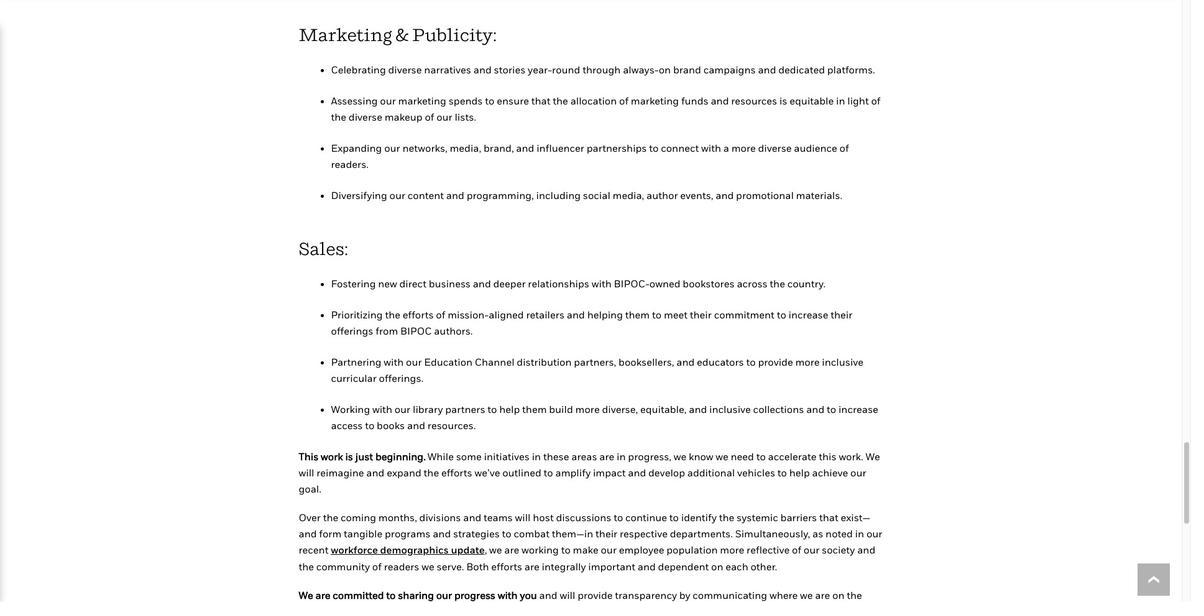Task type: locate. For each thing, give the bounding box(es) containing it.
more right build
[[576, 403, 600, 416]]

we up the 'additional' on the bottom
[[716, 450, 729, 463]]

provide up collections
[[758, 356, 793, 368]]

increase down country. in the top right of the page
[[789, 309, 829, 321]]

to right partners
[[488, 403, 497, 416]]

progress,
[[628, 450, 672, 463]]

are up impact
[[600, 450, 615, 463]]

1 vertical spatial help
[[790, 467, 810, 479]]

diverse down & at the top left of page
[[388, 64, 422, 76]]

a
[[724, 142, 730, 154]]

deeper
[[494, 278, 526, 290]]

bipoc
[[401, 325, 432, 337]]

is left equitable
[[780, 95, 788, 107]]

with up books
[[373, 403, 392, 416]]

to left ensure
[[485, 95, 495, 107]]

and right content
[[446, 189, 465, 202]]

over
[[299, 511, 321, 524]]

and
[[474, 64, 492, 76], [758, 64, 777, 76], [711, 95, 729, 107], [516, 142, 535, 154], [446, 189, 465, 202], [716, 189, 734, 202], [473, 278, 491, 290], [567, 309, 585, 321], [677, 356, 695, 368], [689, 403, 707, 416], [807, 403, 825, 416], [407, 419, 425, 432], [367, 467, 385, 479], [628, 467, 646, 479], [464, 511, 482, 524], [299, 528, 317, 540], [433, 528, 451, 540], [858, 544, 876, 556], [638, 560, 656, 573], [540, 589, 558, 601]]

more up collections
[[796, 356, 820, 368]]

that up noted
[[820, 511, 839, 524]]

ensure
[[497, 95, 529, 107]]

and left 'stories'
[[474, 64, 492, 76]]

year-
[[528, 64, 552, 76]]

on for we
[[833, 589, 845, 601]]

increase
[[789, 309, 829, 321], [839, 403, 879, 416]]

the down society
[[847, 589, 863, 601]]

will
[[299, 467, 314, 479], [515, 511, 531, 524], [560, 589, 576, 601]]

stories
[[494, 64, 526, 76]]

and down progress,
[[628, 467, 646, 479]]

our down work.
[[851, 467, 867, 479]]

society
[[822, 544, 855, 556]]

1 vertical spatial them
[[522, 403, 547, 416]]

our down as in the right bottom of the page
[[804, 544, 820, 556]]

0 horizontal spatial provide
[[578, 589, 613, 601]]

1 horizontal spatial help
[[790, 467, 810, 479]]

we down recent
[[299, 589, 313, 601]]

audience
[[794, 142, 838, 154]]

bipoc-
[[614, 278, 650, 290]]

country.
[[788, 278, 826, 290]]

0 horizontal spatial will
[[299, 467, 314, 479]]

demographics
[[380, 544, 449, 556]]

2 vertical spatial diverse
[[759, 142, 792, 154]]

areas
[[572, 450, 597, 463]]

curricular
[[331, 372, 377, 384]]

that inside over the coming months, divisions and teams will host discussions to continue to identify the systemic barriers that exist— and form tangible programs and strategies to combat them—in their respective departments. simultaneously, as noted in our recent
[[820, 511, 839, 524]]

will up combat
[[515, 511, 531, 524]]

continue
[[626, 511, 667, 524]]

serve.
[[437, 560, 464, 573]]

the down while
[[424, 467, 439, 479]]

while
[[428, 450, 454, 463]]

of left the readers
[[372, 560, 382, 573]]

impact
[[593, 467, 626, 479]]

media,
[[450, 142, 482, 154], [613, 189, 645, 202]]

the inside the prioritizing the efforts of mission-aligned retailers and helping them to meet their commitment to increase their offerings from bipoc authors.
[[385, 309, 401, 321]]

1 vertical spatial media,
[[613, 189, 645, 202]]

our left content
[[390, 189, 406, 202]]

to inside assessing our marketing spends to ensure that the allocation of marketing funds and resources is equitable in light of the diverse makeup of our lists.
[[485, 95, 495, 107]]

partnering
[[331, 356, 382, 368]]

to left meet
[[652, 309, 662, 321]]

2 horizontal spatial diverse
[[759, 142, 792, 154]]

other.
[[751, 560, 778, 573]]

our up offerings.
[[406, 356, 422, 368]]

0 horizontal spatial inclusive
[[710, 403, 751, 416]]

and down library at the left bottom of the page
[[407, 419, 425, 432]]

partnering with our education channel distribution partners, booksellers, and educators to provide more inclusive curricular offerings.
[[331, 356, 864, 384]]

1 horizontal spatial will
[[515, 511, 531, 524]]

and will provide transparency by communicating where we are on the
[[299, 589, 863, 602]]

committed
[[333, 589, 384, 601]]

and down the 'employee' at the right bottom of the page
[[638, 560, 656, 573]]

bookstores
[[683, 278, 735, 290]]

1 horizontal spatial media,
[[613, 189, 645, 202]]

with left a
[[702, 142, 722, 154]]

with
[[702, 142, 722, 154], [592, 278, 612, 290], [384, 356, 404, 368], [373, 403, 392, 416], [498, 589, 518, 601]]

and inside and will provide transparency by communicating where we are on the
[[540, 589, 558, 601]]

1 vertical spatial that
[[820, 511, 839, 524]]

to left identify
[[670, 511, 679, 524]]

inclusive inside partnering with our education channel distribution partners, booksellers, and educators to provide more inclusive curricular offerings.
[[822, 356, 864, 368]]

0 horizontal spatial them
[[522, 403, 547, 416]]

0 horizontal spatial help
[[500, 403, 520, 416]]

to left books
[[365, 419, 375, 432]]

of right light
[[872, 95, 881, 107]]

0 horizontal spatial is
[[345, 450, 353, 463]]

1 vertical spatial we
[[299, 589, 313, 601]]

to down the these
[[544, 467, 553, 479]]

0 vertical spatial inclusive
[[822, 356, 864, 368]]

know
[[689, 450, 714, 463]]

of right the allocation
[[620, 95, 629, 107]]

to inside , we are working to make our employee population more reflective of our society and the community of readers we serve. both efforts are integrally important and dependent on each other.
[[561, 544, 571, 556]]

efforts up bipoc
[[403, 309, 434, 321]]

content
[[408, 189, 444, 202]]

that
[[532, 95, 551, 107], [820, 511, 839, 524]]

1 horizontal spatial inclusive
[[822, 356, 864, 368]]

inclusive inside working with our library partners to help them build more diverse, equitable, and inclusive collections and to increase access to books and resources.
[[710, 403, 751, 416]]

1 horizontal spatial them
[[626, 309, 650, 321]]

will down integrally
[[560, 589, 576, 601]]

resources
[[732, 95, 778, 107]]

we right where
[[801, 589, 813, 601]]

0 horizontal spatial increase
[[789, 309, 829, 321]]

them—in
[[552, 528, 594, 540]]

1 horizontal spatial increase
[[839, 403, 879, 416]]

we right ,
[[490, 544, 502, 556]]

1 horizontal spatial is
[[780, 95, 788, 107]]

1 horizontal spatial diverse
[[388, 64, 422, 76]]

0 vertical spatial provide
[[758, 356, 793, 368]]

1 horizontal spatial on
[[712, 560, 724, 573]]

the down recent
[[299, 560, 314, 573]]

through
[[583, 64, 621, 76]]

the up from
[[385, 309, 401, 321]]

owned
[[650, 278, 681, 290]]

we inside and will provide transparency by communicating where we are on the
[[801, 589, 813, 601]]

diverse inside assessing our marketing spends to ensure that the allocation of marketing funds and resources is equitable in light of the diverse makeup of our lists.
[[349, 111, 382, 123]]

our
[[380, 95, 396, 107], [437, 111, 453, 123], [384, 142, 400, 154], [390, 189, 406, 202], [406, 356, 422, 368], [395, 403, 411, 416], [851, 467, 867, 479], [867, 528, 883, 540], [601, 544, 617, 556], [804, 544, 820, 556], [436, 589, 452, 601]]

0 vertical spatial increase
[[789, 309, 829, 321]]

1 horizontal spatial that
[[820, 511, 839, 524]]

0 vertical spatial is
[[780, 95, 788, 107]]

sales:
[[299, 238, 348, 259]]

our inside while some initiatives in these areas are in progress, we know we need to accelerate this work. we will reimagine and expand the efforts we've outlined to amplify impact and develop additional vehicles to help achieve our goal.
[[851, 467, 867, 479]]

0 vertical spatial on
[[659, 64, 671, 76]]

fostering
[[331, 278, 376, 290]]

0 horizontal spatial we
[[299, 589, 313, 601]]

help right partners
[[500, 403, 520, 416]]

0 horizontal spatial efforts
[[403, 309, 434, 321]]

initiatives
[[484, 450, 530, 463]]

offerings.
[[379, 372, 424, 384]]

1 vertical spatial efforts
[[442, 467, 473, 479]]

our left networks,
[[384, 142, 400, 154]]

2 horizontal spatial on
[[833, 589, 845, 601]]

over the coming months, divisions and teams will host discussions to continue to identify the systemic barriers that exist— and form tangible programs and strategies to combat them—in their respective departments. simultaneously, as noted in our recent
[[299, 511, 883, 556]]

diverse inside expanding our networks, media, brand, and influencer partnerships to connect with a more diverse audience of readers.
[[759, 142, 792, 154]]

0 vertical spatial will
[[299, 467, 314, 479]]

inclusive for more
[[822, 356, 864, 368]]

in left the these
[[532, 450, 541, 463]]

to down 'accelerate'
[[778, 467, 787, 479]]

and right collections
[[807, 403, 825, 416]]

our down exist—
[[867, 528, 883, 540]]

efforts inside , we are working to make our employee population more reflective of our society and the community of readers we serve. both efforts are integrally important and dependent on each other.
[[491, 560, 523, 573]]

on for through
[[659, 64, 671, 76]]

1 horizontal spatial marketing
[[631, 95, 679, 107]]

work.
[[839, 450, 864, 463]]

2 horizontal spatial efforts
[[491, 560, 523, 573]]

increase up work.
[[839, 403, 879, 416]]

will inside while some initiatives in these areas are in progress, we know we need to accelerate this work. we will reimagine and expand the efforts we've outlined to amplify impact and develop additional vehicles to help achieve our goal.
[[299, 467, 314, 479]]

are inside while some initiatives in these areas are in progress, we know we need to accelerate this work. we will reimagine and expand the efforts we've outlined to amplify impact and develop additional vehicles to help achieve our goal.
[[600, 450, 615, 463]]

and left helping
[[567, 309, 585, 321]]

our up books
[[395, 403, 411, 416]]

the
[[553, 95, 568, 107], [331, 111, 346, 123], [770, 278, 786, 290], [385, 309, 401, 321], [424, 467, 439, 479], [323, 511, 339, 524], [719, 511, 735, 524], [299, 560, 314, 573], [847, 589, 863, 601]]

are right where
[[816, 589, 831, 601]]

to left continue
[[614, 511, 623, 524]]

1 vertical spatial inclusive
[[710, 403, 751, 416]]

0 vertical spatial efforts
[[403, 309, 434, 321]]

to down teams
[[502, 528, 512, 540]]

spends
[[449, 95, 483, 107]]

1 vertical spatial diverse
[[349, 111, 382, 123]]

of up authors.
[[436, 309, 446, 321]]

0 vertical spatial media,
[[450, 142, 482, 154]]

them left build
[[522, 403, 547, 416]]

efforts
[[403, 309, 434, 321], [442, 467, 473, 479], [491, 560, 523, 573]]

diverse left audience
[[759, 142, 792, 154]]

collections
[[754, 403, 804, 416]]

are
[[600, 450, 615, 463], [505, 544, 520, 556], [525, 560, 540, 573], [316, 589, 331, 601], [816, 589, 831, 601]]

library
[[413, 403, 443, 416]]

efforts inside the prioritizing the efforts of mission-aligned retailers and helping them to meet their commitment to increase their offerings from bipoc authors.
[[403, 309, 434, 321]]

0 vertical spatial help
[[500, 403, 520, 416]]

1 horizontal spatial we
[[866, 450, 881, 463]]

on
[[659, 64, 671, 76], [712, 560, 724, 573], [833, 589, 845, 601]]

2 vertical spatial will
[[560, 589, 576, 601]]

to right commitment
[[777, 309, 787, 321]]

efforts down some
[[442, 467, 473, 479]]

helping
[[588, 309, 623, 321]]

on inside and will provide transparency by communicating where we are on the
[[833, 589, 845, 601]]

1 horizontal spatial provide
[[758, 356, 793, 368]]

materials.
[[796, 189, 843, 202]]

help down 'accelerate'
[[790, 467, 810, 479]]

1 vertical spatial on
[[712, 560, 724, 573]]

more up each on the bottom right
[[720, 544, 745, 556]]

and right the funds
[[711, 95, 729, 107]]

are inside and will provide transparency by communicating where we are on the
[[816, 589, 831, 601]]

that right ensure
[[532, 95, 551, 107]]

with up offerings.
[[384, 356, 404, 368]]

efforts right both
[[491, 560, 523, 573]]

will inside over the coming months, divisions and teams will host discussions to continue to identify the systemic barriers that exist— and form tangible programs and strategies to combat them—in their respective departments. simultaneously, as noted in our recent
[[515, 511, 531, 524]]

1 horizontal spatial efforts
[[442, 467, 473, 479]]

and left educators
[[677, 356, 695, 368]]

the right across
[[770, 278, 786, 290]]

their
[[690, 309, 712, 321], [831, 309, 853, 321], [596, 528, 618, 540]]

media, right social
[[613, 189, 645, 202]]

media, down the lists.
[[450, 142, 482, 154]]

are down community
[[316, 589, 331, 601]]

0 horizontal spatial media,
[[450, 142, 482, 154]]

increase inside working with our library partners to help them build more diverse, equitable, and inclusive collections and to increase access to books and resources.
[[839, 403, 879, 416]]

will down "this" at the left bottom of page
[[299, 467, 314, 479]]

0 horizontal spatial diverse
[[349, 111, 382, 123]]

the down assessing
[[331, 111, 346, 123]]

on left brand
[[659, 64, 671, 76]]

tangible
[[344, 528, 383, 540]]

their inside over the coming months, divisions and teams will host discussions to continue to identify the systemic barriers that exist— and form tangible programs and strategies to combat them—in their respective departments. simultaneously, as noted in our recent
[[596, 528, 618, 540]]

2 marketing from the left
[[631, 95, 679, 107]]

0 horizontal spatial marketing
[[398, 95, 447, 107]]

1 vertical spatial provide
[[578, 589, 613, 601]]

vehicles
[[738, 467, 776, 479]]

provide inside and will provide transparency by communicating where we are on the
[[578, 589, 613, 601]]

in inside assessing our marketing spends to ensure that the allocation of marketing funds and resources is equitable in light of the diverse makeup of our lists.
[[837, 95, 846, 107]]

campaigns
[[704, 64, 756, 76]]

0 vertical spatial that
[[532, 95, 551, 107]]

0 horizontal spatial that
[[532, 95, 551, 107]]

2 horizontal spatial will
[[560, 589, 576, 601]]

and down just
[[367, 467, 385, 479]]

of inside expanding our networks, media, brand, and influencer partnerships to connect with a more diverse audience of readers.
[[840, 142, 849, 154]]

allocation
[[571, 95, 617, 107]]

marketing down 'always-'
[[631, 95, 679, 107]]

additional
[[688, 467, 735, 479]]

on down society
[[833, 589, 845, 601]]

respective
[[620, 528, 668, 540]]

and up strategies
[[464, 511, 482, 524]]

efforts inside while some initiatives in these areas are in progress, we know we need to accelerate this work. we will reimagine and expand the efforts we've outlined to amplify impact and develop additional vehicles to help achieve our goal.
[[442, 467, 473, 479]]

of right audience
[[840, 142, 849, 154]]

to inside expanding our networks, media, brand, and influencer partnerships to connect with a more diverse audience of readers.
[[650, 142, 659, 154]]

we right work.
[[866, 450, 881, 463]]

0 vertical spatial them
[[626, 309, 650, 321]]

0 horizontal spatial their
[[596, 528, 618, 540]]

with inside partnering with our education channel distribution partners, booksellers, and educators to provide more inclusive curricular offerings.
[[384, 356, 404, 368]]

recent
[[299, 544, 329, 556]]

and right you
[[540, 589, 558, 601]]

booksellers,
[[619, 356, 675, 368]]

0 vertical spatial we
[[866, 450, 881, 463]]

0 horizontal spatial on
[[659, 64, 671, 76]]

diverse down assessing
[[349, 111, 382, 123]]

we are committed to sharing our progress with you
[[299, 589, 540, 601]]

in left light
[[837, 95, 846, 107]]

in
[[837, 95, 846, 107], [532, 450, 541, 463], [617, 450, 626, 463], [856, 528, 865, 540]]

we down demographics
[[422, 560, 435, 573]]

develop
[[649, 467, 685, 479]]

author
[[647, 189, 678, 202]]

2 vertical spatial efforts
[[491, 560, 523, 573]]

is left just
[[345, 450, 353, 463]]

where
[[770, 589, 798, 601]]

reimagine
[[317, 467, 364, 479]]

expanding our networks, media, brand, and influencer partnerships to connect with a more diverse audience of readers.
[[331, 142, 849, 171]]

reflective
[[747, 544, 790, 556]]

2 horizontal spatial their
[[831, 309, 853, 321]]

systemic
[[737, 511, 779, 524]]

to up integrally
[[561, 544, 571, 556]]

education
[[424, 356, 473, 368]]

with left you
[[498, 589, 518, 601]]

them down bipoc-
[[626, 309, 650, 321]]

1 vertical spatial will
[[515, 511, 531, 524]]

with inside expanding our networks, media, brand, and influencer partnerships to connect with a more diverse audience of readers.
[[702, 142, 722, 154]]

expand
[[387, 467, 422, 479]]

2 vertical spatial on
[[833, 589, 845, 601]]

marketing up makeup
[[398, 95, 447, 107]]

1 vertical spatial increase
[[839, 403, 879, 416]]

we up develop
[[674, 450, 687, 463]]

partners,
[[574, 356, 617, 368]]



Task type: describe. For each thing, give the bounding box(es) containing it.
combat
[[514, 528, 550, 540]]

our inside partnering with our education channel distribution partners, booksellers, and educators to provide more inclusive curricular offerings.
[[406, 356, 422, 368]]

and down the divisions
[[433, 528, 451, 540]]

are down combat
[[505, 544, 520, 556]]

funds
[[682, 95, 709, 107]]

and inside assessing our marketing spends to ensure that the allocation of marketing funds and resources is equitable in light of the diverse makeup of our lists.
[[711, 95, 729, 107]]

marketing & publicity:
[[299, 24, 497, 45]]

influencer
[[537, 142, 585, 154]]

inclusive for and
[[710, 403, 751, 416]]

help inside working with our library partners to help them build more diverse, equitable, and inclusive collections and to increase access to books and resources.
[[500, 403, 520, 416]]

with left bipoc-
[[592, 278, 612, 290]]

more inside expanding our networks, media, brand, and influencer partnerships to connect with a more diverse audience of readers.
[[732, 142, 756, 154]]

prioritizing the efforts of mission-aligned retailers and helping them to meet their commitment to increase their offerings from bipoc authors.
[[331, 309, 853, 337]]

working with our library partners to help them build more diverse, equitable, and inclusive collections and to increase access to books and resources.
[[331, 403, 879, 432]]

the right identify
[[719, 511, 735, 524]]

of right reflective
[[792, 544, 802, 556]]

brand
[[674, 64, 702, 76]]

barriers
[[781, 511, 817, 524]]

increase inside the prioritizing the efforts of mission-aligned retailers and helping them to meet their commitment to increase their offerings from bipoc authors.
[[789, 309, 829, 321]]

them inside the prioritizing the efforts of mission-aligned retailers and helping them to meet their commitment to increase their offerings from bipoc authors.
[[626, 309, 650, 321]]

more inside partnering with our education channel distribution partners, booksellers, and educators to provide more inclusive curricular offerings.
[[796, 356, 820, 368]]

exist—
[[841, 511, 871, 524]]

we inside while some initiatives in these areas are in progress, we know we need to accelerate this work. we will reimagine and expand the efforts we've outlined to amplify impact and develop additional vehicles to help achieve our goal.
[[866, 450, 881, 463]]

and right society
[[858, 544, 876, 556]]

you
[[520, 589, 537, 601]]

of right makeup
[[425, 111, 434, 123]]

beginning.
[[376, 450, 426, 463]]

divisions
[[420, 511, 461, 524]]

these
[[544, 450, 569, 463]]

teams
[[484, 511, 513, 524]]

and inside the prioritizing the efforts of mission-aligned retailers and helping them to meet their commitment to increase their offerings from bipoc authors.
[[567, 309, 585, 321]]

to up this
[[827, 403, 837, 416]]

diversifying
[[331, 189, 387, 202]]

more inside working with our library partners to help them build more diverse, equitable, and inclusive collections and to increase access to books and resources.
[[576, 403, 600, 416]]

to up the vehicles
[[757, 450, 766, 463]]

this
[[299, 450, 319, 463]]

channel
[[475, 356, 515, 368]]

and right events,
[[716, 189, 734, 202]]

commitment
[[714, 309, 775, 321]]

including
[[536, 189, 581, 202]]

our up makeup
[[380, 95, 396, 107]]

expanding
[[331, 142, 382, 154]]

progress
[[455, 589, 496, 601]]

media, inside expanding our networks, media, brand, and influencer partnerships to connect with a more diverse audience of readers.
[[450, 142, 482, 154]]

and inside expanding our networks, media, brand, and influencer partnerships to connect with a more diverse audience of readers.
[[516, 142, 535, 154]]

publicity:
[[412, 24, 497, 45]]

our left the lists.
[[437, 111, 453, 123]]

more inside , we are working to make our employee population more reflective of our society and the community of readers we serve. both efforts are integrally important and dependent on each other.
[[720, 544, 745, 556]]

and inside partnering with our education channel distribution partners, booksellers, and educators to provide more inclusive curricular offerings.
[[677, 356, 695, 368]]

our inside over the coming months, divisions and teams will host discussions to continue to identify the systemic barriers that exist— and form tangible programs and strategies to combat them—in their respective departments. simultaneously, as noted in our recent
[[867, 528, 883, 540]]

sharing
[[398, 589, 434, 601]]

networks,
[[403, 142, 448, 154]]

programming,
[[467, 189, 534, 202]]

departments.
[[670, 528, 733, 540]]

as
[[813, 528, 824, 540]]

partners
[[445, 403, 486, 416]]

outlined
[[503, 467, 542, 479]]

meet
[[664, 309, 688, 321]]

relationships
[[528, 278, 590, 290]]

new
[[378, 278, 397, 290]]

prioritizing
[[331, 309, 383, 321]]

,
[[485, 544, 487, 556]]

round
[[552, 64, 581, 76]]

identify
[[682, 511, 717, 524]]

noted
[[826, 528, 853, 540]]

population
[[667, 544, 718, 556]]

retailers
[[526, 309, 565, 321]]

that inside assessing our marketing spends to ensure that the allocation of marketing funds and resources is equitable in light of the diverse makeup of our lists.
[[532, 95, 551, 107]]

assessing our marketing spends to ensure that the allocation of marketing funds and resources is equitable in light of the diverse makeup of our lists.
[[331, 95, 881, 123]]

programs
[[385, 528, 431, 540]]

on inside , we are working to make our employee population more reflective of our society and the community of readers we serve. both efforts are integrally important and dependent on each other.
[[712, 560, 724, 573]]

books
[[377, 419, 405, 432]]

1 marketing from the left
[[398, 95, 447, 107]]

the down 'round'
[[553, 95, 568, 107]]

workforce demographics update
[[331, 544, 485, 556]]

1 horizontal spatial their
[[690, 309, 712, 321]]

to left sharing
[[386, 589, 396, 601]]

direct
[[400, 278, 427, 290]]

the up the "form"
[[323, 511, 339, 524]]

transparency
[[615, 589, 677, 601]]

workforce
[[331, 544, 378, 556]]

months,
[[379, 511, 417, 524]]

this
[[819, 450, 837, 463]]

are down working
[[525, 560, 540, 573]]

readers.
[[331, 158, 369, 171]]

0 vertical spatial diverse
[[388, 64, 422, 76]]

with inside working with our library partners to help them build more diverse, equitable, and inclusive collections and to increase access to books and resources.
[[373, 403, 392, 416]]

accelerate
[[769, 450, 817, 463]]

connect
[[661, 142, 699, 154]]

achieve
[[813, 467, 849, 479]]

and up resources
[[758, 64, 777, 76]]

narratives
[[424, 64, 471, 76]]

1 vertical spatial is
[[345, 450, 353, 463]]

each
[[726, 560, 749, 573]]

discussions
[[556, 511, 612, 524]]

them inside working with our library partners to help them build more diverse, equitable, and inclusive collections and to increase access to books and resources.
[[522, 403, 547, 416]]

provide inside partnering with our education channel distribution partners, booksellers, and educators to provide more inclusive curricular offerings.
[[758, 356, 793, 368]]

the inside while some initiatives in these areas are in progress, we know we need to accelerate this work. we will reimagine and expand the efforts we've outlined to amplify impact and develop additional vehicles to help achieve our goal.
[[424, 467, 439, 479]]

lists.
[[455, 111, 476, 123]]

our up important
[[601, 544, 617, 556]]

marketing
[[299, 24, 392, 45]]

and down over
[[299, 528, 317, 540]]

and left deeper in the left top of the page
[[473, 278, 491, 290]]

is inside assessing our marketing spends to ensure that the allocation of marketing funds and resources is equitable in light of the diverse makeup of our lists.
[[780, 95, 788, 107]]

the inside and will provide transparency by communicating where we are on the
[[847, 589, 863, 601]]

events,
[[681, 189, 714, 202]]

working
[[522, 544, 559, 556]]

this work is just beginning.
[[299, 450, 426, 463]]

brand,
[[484, 142, 514, 154]]

offerings
[[331, 325, 373, 337]]

resources.
[[428, 419, 476, 432]]

our inside working with our library partners to help them build more diverse, equitable, and inclusive collections and to increase access to books and resources.
[[395, 403, 411, 416]]

help inside while some initiatives in these areas are in progress, we know we need to accelerate this work. we will reimagine and expand the efforts we've outlined to amplify impact and develop additional vehicles to help achieve our goal.
[[790, 467, 810, 479]]

host
[[533, 511, 554, 524]]

work
[[321, 450, 343, 463]]

our inside expanding our networks, media, brand, and influencer partnerships to connect with a more diverse audience of readers.
[[384, 142, 400, 154]]

the inside , we are working to make our employee population more reflective of our society and the community of readers we serve. both efforts are integrally important and dependent on each other.
[[299, 560, 314, 573]]

make
[[573, 544, 599, 556]]

simultaneously,
[[736, 528, 811, 540]]

in inside over the coming months, divisions and teams will host discussions to continue to identify the systemic barriers that exist— and form tangible programs and strategies to combat them—in their respective departments. simultaneously, as noted in our recent
[[856, 528, 865, 540]]

business
[[429, 278, 471, 290]]

readers
[[384, 560, 420, 573]]

in up impact
[[617, 450, 626, 463]]

workforce demographics update link
[[331, 544, 485, 556]]

both
[[467, 560, 489, 573]]

and right equitable,
[[689, 403, 707, 416]]

promotional
[[736, 189, 794, 202]]

to inside partnering with our education channel distribution partners, booksellers, and educators to provide more inclusive curricular offerings.
[[747, 356, 756, 368]]

of inside the prioritizing the efforts of mission-aligned retailers and helping them to meet their commitment to increase their offerings from bipoc authors.
[[436, 309, 446, 321]]

will inside and will provide transparency by communicating where we are on the
[[560, 589, 576, 601]]

aligned
[[489, 309, 524, 321]]

our right sharing
[[436, 589, 452, 601]]



Task type: vqa. For each thing, say whether or not it's contained in the screenshot.
work in the bottom left of the page
yes



